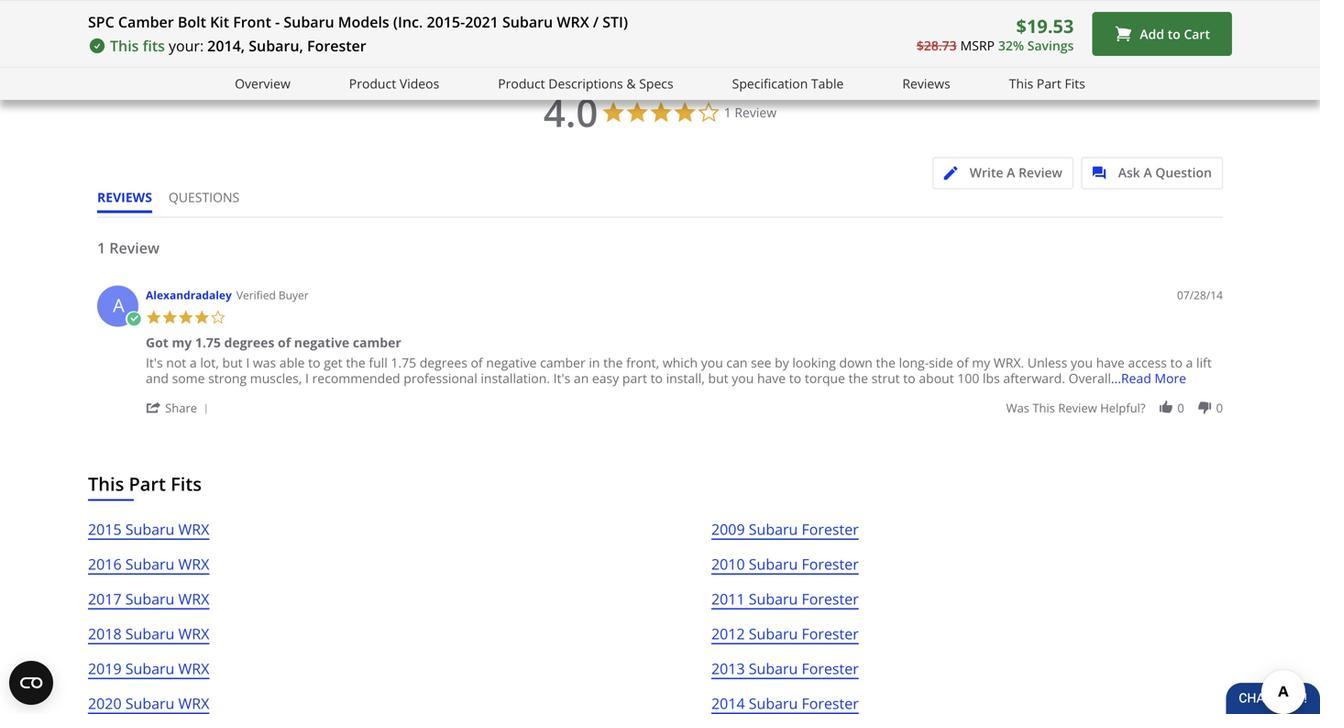 Task type: locate. For each thing, give the bounding box(es) containing it.
2 horizontal spatial a
[[1144, 164, 1152, 181]]

forester for 2013 subaru forester
[[802, 659, 859, 678]]

negative
[[294, 334, 350, 351], [486, 354, 537, 371]]

this part fits down 'savings'
[[1009, 75, 1086, 92]]

1 vertical spatial review
[[1019, 164, 1063, 181]]

2 vertical spatial review
[[109, 238, 160, 258]]

in
[[589, 354, 600, 371]]

the left full
[[346, 354, 366, 371]]

the left long- at the right of the page
[[876, 354, 896, 371]]

2 vertical spatial this
[[88, 471, 124, 496]]

of
[[278, 334, 291, 351], [471, 354, 483, 371], [957, 354, 969, 371]]

subaru,
[[249, 36, 303, 55]]

wrx for 2018 subaru wrx
[[178, 624, 209, 644]]

1 0 from the left
[[1178, 400, 1184, 416]]

subaru down 2010 subaru forester link
[[749, 589, 798, 609]]

1 horizontal spatial review
[[735, 103, 777, 121]]

1 horizontal spatial camber
[[540, 354, 586, 371]]

1 horizontal spatial product
[[498, 75, 545, 92]]

1 horizontal spatial 0
[[1216, 400, 1223, 416]]

2013
[[712, 659, 745, 678]]

i left was
[[246, 354, 250, 371]]

2 star image from the left
[[178, 309, 194, 325]]

1 horizontal spatial 1
[[724, 103, 731, 121]]

it's
[[146, 354, 163, 371], [553, 369, 571, 387]]

review
[[1058, 400, 1097, 416]]

0 vertical spatial degrees
[[224, 334, 275, 351]]

degrees up was
[[224, 334, 275, 351]]

but
[[222, 354, 243, 371], [708, 369, 729, 387]]

to left get
[[308, 354, 321, 371]]

subaru for 2010
[[749, 554, 798, 574]]

subaru for 2014
[[749, 694, 798, 713]]

1 horizontal spatial you
[[732, 369, 754, 387]]

0 horizontal spatial 1 review
[[97, 238, 160, 258]]

1 vertical spatial part
[[129, 471, 166, 496]]

tab list
[[97, 188, 256, 217]]

0 vertical spatial my
[[172, 334, 192, 351]]

ask a question
[[1118, 164, 1212, 181]]

wrx for 2015 subaru wrx
[[178, 519, 209, 539]]

subaru for 2011
[[749, 589, 798, 609]]

you right install,
[[732, 369, 754, 387]]

share image
[[146, 400, 162, 416]]

07/28/14
[[1177, 287, 1223, 302]]

product inside "product videos" "link"
[[349, 75, 396, 92]]

0 vertical spatial this
[[110, 36, 139, 55]]

afterward.
[[1003, 369, 1066, 387]]

subaru down 2017 subaru wrx link
[[125, 624, 175, 644]]

which
[[663, 354, 698, 371]]

to left torque on the right bottom
[[789, 369, 802, 387]]

this part fits up 2015 subaru wrx
[[88, 471, 202, 496]]

forester down the 2011 subaru forester link on the right
[[802, 624, 859, 644]]

0 horizontal spatial 1
[[97, 238, 106, 258]]

review down 'specification'
[[735, 103, 777, 121]]

seperator image
[[201, 404, 212, 415]]

part down 'savings'
[[1037, 75, 1062, 92]]

you left can
[[701, 354, 723, 371]]

wrx for 2017 subaru wrx
[[178, 589, 209, 609]]

wrx down 2016 subaru wrx link
[[178, 589, 209, 609]]

you
[[701, 354, 723, 371], [1071, 354, 1093, 371], [732, 369, 754, 387]]

2017
[[88, 589, 122, 609]]

1.75 right full
[[391, 354, 416, 371]]

have
[[1096, 354, 1125, 371], [757, 369, 786, 387]]

have left access
[[1096, 354, 1125, 371]]

0 vertical spatial negative
[[294, 334, 350, 351]]

0 horizontal spatial of
[[278, 334, 291, 351]]

1 review down reviews
[[97, 238, 160, 258]]

degrees right full
[[420, 354, 468, 371]]

my up not
[[172, 334, 192, 351]]

1 vertical spatial 1
[[97, 238, 106, 258]]

part
[[622, 369, 647, 387]]

wrx inside 'link'
[[178, 624, 209, 644]]

a right ask
[[1144, 164, 1152, 181]]

1 horizontal spatial degrees
[[420, 354, 468, 371]]

camber
[[353, 334, 401, 351], [540, 354, 586, 371]]

1 review down 'specification'
[[724, 103, 777, 121]]

0
[[1178, 400, 1184, 416], [1216, 400, 1223, 416]]

i
[[246, 354, 250, 371], [305, 369, 309, 387]]

share button
[[146, 399, 215, 416]]

subaru
[[284, 12, 334, 32], [502, 12, 553, 32], [125, 519, 175, 539], [749, 519, 798, 539], [125, 554, 175, 574], [749, 554, 798, 574], [125, 589, 175, 609], [749, 589, 798, 609], [125, 624, 175, 644], [749, 624, 798, 644], [125, 659, 175, 678], [749, 659, 798, 678], [125, 694, 175, 713], [749, 694, 798, 713]]

subaru inside 'link'
[[125, 624, 175, 644]]

it's down got
[[146, 354, 163, 371]]

subaru down 2018 subaru wrx 'link'
[[125, 659, 175, 678]]

0 right vote down review by alexandradaley on 28 jul 2014 icon
[[1216, 400, 1223, 416]]

forester for 2011 subaru forester
[[802, 589, 859, 609]]

1 vertical spatial by
[[775, 354, 789, 371]]

1 review
[[724, 103, 777, 121], [97, 238, 160, 258]]

forester for 2010 subaru forester
[[802, 554, 859, 574]]

product left descriptions
[[498, 75, 545, 92]]

0 vertical spatial by
[[1183, 51, 1197, 68]]

0 horizontal spatial negative
[[294, 334, 350, 351]]

2 product from the left
[[498, 75, 545, 92]]

verified
[[236, 287, 276, 302]]

write a review button
[[933, 157, 1074, 189]]

review right write
[[1019, 164, 1063, 181]]

2019 subaru wrx
[[88, 659, 209, 678]]

got my 1.75 degrees of negative camber heading
[[146, 334, 401, 355]]

add
[[1140, 25, 1165, 42]]

2 horizontal spatial review
[[1019, 164, 1063, 181]]

$19.53
[[1016, 13, 1074, 38]]

my inside heading
[[172, 334, 192, 351]]

1 horizontal spatial a
[[1186, 354, 1193, 371]]

camber left in
[[540, 354, 586, 371]]

0 horizontal spatial my
[[172, 334, 192, 351]]

1 horizontal spatial fits
[[1065, 75, 1086, 92]]

negative left an
[[486, 354, 537, 371]]

forester down 2013 subaru forester link
[[802, 694, 859, 713]]

verified buyer heading
[[236, 287, 309, 303]]

2015
[[88, 519, 122, 539]]

this fits your: 2014, subaru, forester
[[110, 36, 366, 55]]

review down reviews
[[109, 238, 160, 258]]

subaru down 2019 subaru wrx link
[[125, 694, 175, 713]]

1
[[724, 103, 731, 121], [97, 238, 106, 258]]

1.75 up "lot,"
[[195, 334, 221, 351]]

wrx
[[557, 12, 589, 32], [178, 519, 209, 539], [178, 554, 209, 574], [178, 589, 209, 609], [178, 624, 209, 644], [178, 659, 209, 678], [178, 694, 209, 713]]

subaru inside 'link'
[[125, 694, 175, 713]]

2019 subaru wrx link
[[88, 657, 209, 692]]

1 vertical spatial this part fits
[[88, 471, 202, 496]]

the left strut
[[849, 369, 868, 387]]

have right can
[[757, 369, 786, 387]]

this down 32%
[[1009, 75, 1034, 92]]

this
[[1033, 400, 1055, 416]]

vote down review by alexandradaley on 28 jul 2014 image
[[1197, 400, 1213, 416]]

/
[[593, 12, 599, 32]]

subaru for 2020
[[125, 694, 175, 713]]

wrx down 2019 subaru wrx link
[[178, 694, 209, 713]]

0 horizontal spatial by
[[775, 354, 789, 371]]

subaru up 2016 subaru wrx
[[125, 519, 175, 539]]

1.75 inside it's not a lot, but i was able to get the full 1.75 degrees of negative camber in the front, which you can see by looking down the long-side of my wrx. unless you have access to a lift and some strong muscles, i recommended professional installation. it's an easy part to install, but you have to torque the strut to about 100 lbs afterward. overall
[[391, 354, 416, 371]]

subaru down the "2012 subaru forester" link
[[749, 659, 798, 678]]

wrx down 2017 subaru wrx link
[[178, 624, 209, 644]]

subaru down 2013 subaru forester link
[[749, 694, 798, 713]]

1 horizontal spatial part
[[1037, 75, 1062, 92]]

0 vertical spatial this part fits
[[1009, 75, 1086, 92]]

subaru down 2009 subaru forester link
[[749, 554, 798, 574]]

subaru for 2018
[[125, 624, 175, 644]]

fits down 'savings'
[[1065, 75, 1086, 92]]

1 product from the left
[[349, 75, 396, 92]]

0 horizontal spatial i
[[246, 354, 250, 371]]

1 horizontal spatial this part fits
[[1009, 75, 1086, 92]]

0 vertical spatial fits
[[1065, 75, 1086, 92]]

1 a from the left
[[190, 354, 197, 371]]

part
[[1037, 75, 1062, 92], [129, 471, 166, 496]]

product
[[349, 75, 396, 92], [498, 75, 545, 92]]

down
[[839, 354, 873, 371]]

0 horizontal spatial product
[[349, 75, 396, 92]]

1 horizontal spatial have
[[1096, 354, 1125, 371]]

a right write
[[1007, 164, 1015, 181]]

1 vertical spatial my
[[972, 354, 991, 371]]

subaru down the 2011 subaru forester link on the right
[[749, 624, 798, 644]]

0 vertical spatial part
[[1037, 75, 1062, 92]]

product left videos
[[349, 75, 396, 92]]

2012
[[712, 624, 745, 644]]

a left lift
[[1186, 354, 1193, 371]]

degrees
[[224, 334, 275, 351], [420, 354, 468, 371]]

...read more button
[[1111, 369, 1187, 387]]

was
[[253, 354, 276, 371]]

0 horizontal spatial you
[[701, 354, 723, 371]]

0 horizontal spatial 1.75
[[195, 334, 221, 351]]

by inside it's not a lot, but i was able to get the full 1.75 degrees of negative camber in the front, which you can see by looking down the long-side of my wrx. unless you have access to a lift and some strong muscles, i recommended professional installation. it's an easy part to install, but you have to torque the strut to about 100 lbs afterward. overall
[[775, 354, 789, 371]]

1 vertical spatial fits
[[171, 471, 202, 496]]

a
[[1007, 164, 1015, 181], [1144, 164, 1152, 181], [113, 292, 125, 318]]

questions
[[169, 188, 239, 206]]

2012 subaru forester link
[[712, 622, 859, 657]]

you right unless
[[1071, 354, 1093, 371]]

forester down 2009 subaru forester link
[[802, 554, 859, 574]]

this up 2015
[[88, 471, 124, 496]]

wrx up 2016 subaru wrx
[[178, 519, 209, 539]]

2015 subaru wrx
[[88, 519, 209, 539]]

buyer
[[279, 287, 309, 302]]

0 vertical spatial 1 review
[[724, 103, 777, 121]]

0 right vote up review by alexandradaley on 28 jul 2014 image
[[1178, 400, 1184, 416]]

subaru for 2019
[[125, 659, 175, 678]]

0 horizontal spatial have
[[757, 369, 786, 387]]

1 horizontal spatial it's
[[553, 369, 571, 387]]

1 vertical spatial negative
[[486, 354, 537, 371]]

wrx inside 'link'
[[178, 694, 209, 713]]

a for ask
[[1144, 164, 1152, 181]]

subaru for 2015
[[125, 519, 175, 539]]

group
[[1006, 400, 1223, 416]]

but right install,
[[708, 369, 729, 387]]

fits up 2015 subaru wrx
[[171, 471, 202, 496]]

professional
[[404, 369, 477, 387]]

product videos link
[[349, 73, 439, 94]]

2009
[[712, 519, 745, 539]]

0 horizontal spatial 0
[[1178, 400, 1184, 416]]

0 horizontal spatial camber
[[353, 334, 401, 351]]

subaru down 2016 subaru wrx link
[[125, 589, 175, 609]]

by right the see
[[775, 354, 789, 371]]

2 horizontal spatial of
[[957, 354, 969, 371]]

0 vertical spatial camber
[[353, 334, 401, 351]]

0 horizontal spatial degrees
[[224, 334, 275, 351]]

but right "lot,"
[[222, 354, 243, 371]]

strong
[[208, 369, 247, 387]]

forester down 2010 subaru forester link
[[802, 589, 859, 609]]

2018 subaru wrx
[[88, 624, 209, 644]]

3 star image from the left
[[194, 309, 210, 325]]

camber up full
[[353, 334, 401, 351]]

0 vertical spatial 1.75
[[195, 334, 221, 351]]

forester for 2009 subaru forester
[[802, 519, 859, 539]]

overall
[[1069, 369, 1111, 387]]

2012 subaru forester
[[712, 624, 859, 644]]

to right add
[[1168, 25, 1181, 42]]

it's left an
[[553, 369, 571, 387]]

0 horizontal spatial fits
[[171, 471, 202, 496]]

0 horizontal spatial a
[[190, 354, 197, 371]]

1 horizontal spatial my
[[972, 354, 991, 371]]

subaru up 2010 subaru forester
[[749, 519, 798, 539]]

star image
[[162, 309, 178, 325], [178, 309, 194, 325], [194, 309, 210, 325]]

open widget image
[[9, 661, 53, 705]]

i right able
[[305, 369, 309, 387]]

wrx down 2018 subaru wrx 'link'
[[178, 659, 209, 678]]

1 horizontal spatial by
[[1183, 51, 1197, 68]]

degrees inside it's not a lot, but i was able to get the full 1.75 degrees of negative camber in the front, which you can see by looking down the long-side of my wrx. unless you have access to a lift and some strong muscles, i recommended professional installation. it's an easy part to install, but you have to torque the strut to about 100 lbs afterward. overall
[[420, 354, 468, 371]]

wrx down 2015 subaru wrx link
[[178, 554, 209, 574]]

2 a from the left
[[1186, 354, 1193, 371]]

negative inside it's not a lot, but i was able to get the full 1.75 degrees of negative camber in the front, which you can see by looking down the long-side of my wrx. unless you have access to a lift and some strong muscles, i recommended professional installation. it's an easy part to install, but you have to torque the strut to about 100 lbs afterward. overall
[[486, 354, 537, 371]]

specification table link
[[732, 73, 844, 94]]

1 horizontal spatial 1.75
[[391, 354, 416, 371]]

more
[[1155, 369, 1187, 387]]

by down cart
[[1183, 51, 1197, 68]]

1 vertical spatial camber
[[540, 354, 586, 371]]

my left wrx.
[[972, 354, 991, 371]]

to left lift
[[1171, 354, 1183, 371]]

empty star image
[[210, 309, 226, 325]]

product inside "product descriptions & specs" link
[[498, 75, 545, 92]]

a left "lot,"
[[190, 354, 197, 371]]

forester up 2010 subaru forester
[[802, 519, 859, 539]]

subaru down 2015 subaru wrx link
[[125, 554, 175, 574]]

0 vertical spatial 1
[[724, 103, 731, 121]]

2016 subaru wrx
[[88, 554, 209, 574]]

...read more
[[1111, 369, 1187, 387]]

camber
[[118, 12, 174, 32]]

forester down the "2012 subaru forester" link
[[802, 659, 859, 678]]

tab list containing reviews
[[97, 188, 256, 217]]

part up 2015 subaru wrx
[[129, 471, 166, 496]]

2011 subaru forester
[[712, 589, 859, 609]]

1 horizontal spatial negative
[[486, 354, 537, 371]]

0 horizontal spatial review
[[109, 238, 160, 258]]

dialog image
[[1093, 166, 1116, 180]]

1 horizontal spatial a
[[1007, 164, 1015, 181]]

alexandradaley
[[146, 287, 232, 302]]

1 vertical spatial 1.75
[[391, 354, 416, 371]]

1 vertical spatial degrees
[[420, 354, 468, 371]]

this left 'fits'
[[110, 36, 139, 55]]

a left circle checkmark icon
[[113, 292, 125, 318]]

1.75 inside heading
[[195, 334, 221, 351]]

fits
[[1065, 75, 1086, 92], [171, 471, 202, 496]]

negative up get
[[294, 334, 350, 351]]

2015 subaru wrx link
[[88, 517, 209, 552]]

front
[[233, 12, 271, 32]]

this part fits link
[[1009, 73, 1086, 94]]

a for write
[[1007, 164, 1015, 181]]

write no frame image
[[944, 166, 967, 180]]

can
[[727, 354, 748, 371]]

1 vertical spatial this
[[1009, 75, 1034, 92]]



Task type: vqa. For each thing, say whether or not it's contained in the screenshot.
your:
yes



Task type: describe. For each thing, give the bounding box(es) containing it.
100
[[958, 369, 980, 387]]

circle checkmark image
[[126, 311, 142, 327]]

2013 subaru forester link
[[712, 657, 859, 692]]

0 horizontal spatial it's
[[146, 354, 163, 371]]

...read
[[1111, 369, 1152, 387]]

1 horizontal spatial 1 review
[[724, 103, 777, 121]]

reviews link
[[903, 73, 951, 94]]

subaru for 2013
[[749, 659, 798, 678]]

1 vertical spatial 1 review
[[97, 238, 160, 258]]

product for product descriptions & specs
[[498, 75, 545, 92]]

it's not a lot, but i was able to get the full 1.75 degrees of negative camber in the front, which you can see by looking down the long-side of my wrx. unless you have access to a lift and some strong muscles, i recommended professional installation. it's an easy part to install, but you have to torque the strut to about 100 lbs afterward. overall
[[146, 354, 1212, 387]]

$19.53 $28.73 msrp 32% savings
[[917, 13, 1074, 54]]

forester down the spc camber bolt kit front - subaru models (inc. 2015-2021 subaru wrx / sti)
[[307, 36, 366, 55]]

subaru right -
[[284, 12, 334, 32]]

overview
[[235, 75, 290, 92]]

access
[[1128, 354, 1167, 371]]

powered by
[[1126, 51, 1200, 68]]

&
[[627, 75, 636, 92]]

recommended
[[312, 369, 400, 387]]

to right part
[[651, 369, 663, 387]]

specification table
[[732, 75, 844, 92]]

0 horizontal spatial but
[[222, 354, 243, 371]]

2009 subaru forester
[[712, 519, 859, 539]]

0 horizontal spatial a
[[113, 292, 125, 318]]

4.0 star rating element
[[544, 86, 598, 138]]

2018
[[88, 624, 122, 644]]

got my 1.75 degrees of negative camber
[[146, 334, 401, 351]]

my inside it's not a lot, but i was able to get the full 1.75 degrees of negative camber in the front, which you can see by looking down the long-side of my wrx. unless you have access to a lift and some strong muscles, i recommended professional installation. it's an easy part to install, but you have to torque the strut to about 100 lbs afterward. overall
[[972, 354, 991, 371]]

2021
[[465, 12, 499, 32]]

subaru for 2017
[[125, 589, 175, 609]]

2010 subaru forester link
[[712, 552, 859, 587]]

forester for 2014 subaru forester
[[802, 694, 859, 713]]

muscles,
[[250, 369, 302, 387]]

camber inside it's not a lot, but i was able to get the full 1.75 degrees of negative camber in the front, which you can see by looking down the long-side of my wrx. unless you have access to a lift and some strong muscles, i recommended professional installation. it's an easy part to install, but you have to torque the strut to about 100 lbs afterward. overall
[[540, 354, 586, 371]]

subaru for 2009
[[749, 519, 798, 539]]

see
[[751, 354, 772, 371]]

wrx.
[[994, 354, 1024, 371]]

spc camber bolt kit front - subaru models (inc. 2015-2021 subaru wrx / sti)
[[88, 12, 628, 32]]

cart
[[1184, 25, 1210, 42]]

kit
[[210, 12, 229, 32]]

group containing was this review helpful?
[[1006, 400, 1223, 416]]

product videos
[[349, 75, 439, 92]]

long-
[[899, 354, 929, 371]]

about
[[919, 369, 954, 387]]

fits
[[143, 36, 165, 55]]

0 vertical spatial review
[[735, 103, 777, 121]]

2014 subaru forester
[[712, 694, 859, 713]]

2017 subaru wrx
[[88, 589, 209, 609]]

product descriptions & specs link
[[498, 73, 674, 94]]

helpful?
[[1100, 400, 1146, 416]]

some
[[172, 369, 205, 387]]

able
[[279, 354, 305, 371]]

2 0 from the left
[[1216, 400, 1223, 416]]

powered by link
[[1126, 51, 1232, 74]]

the right in
[[603, 354, 623, 371]]

reviews
[[903, 75, 951, 92]]

2020
[[88, 694, 122, 713]]

spc
[[88, 12, 114, 32]]

share
[[165, 400, 197, 416]]

write a review
[[970, 164, 1063, 181]]

degrees inside heading
[[224, 334, 275, 351]]

question
[[1156, 164, 1212, 181]]

sti)
[[603, 12, 628, 32]]

2011
[[712, 589, 745, 609]]

by inside 'powered by' link
[[1183, 51, 1197, 68]]

2 horizontal spatial you
[[1071, 354, 1093, 371]]

table
[[811, 75, 844, 92]]

1 horizontal spatial of
[[471, 354, 483, 371]]

(inc.
[[393, 12, 423, 32]]

star image
[[146, 309, 162, 325]]

got
[[146, 334, 169, 351]]

front,
[[626, 354, 659, 371]]

reviews
[[97, 188, 152, 206]]

full
[[369, 354, 388, 371]]

negative inside heading
[[294, 334, 350, 351]]

review date 07/28/14 element
[[1177, 287, 1223, 303]]

product for product videos
[[349, 75, 396, 92]]

2017 subaru wrx link
[[88, 587, 209, 622]]

lbs
[[983, 369, 1000, 387]]

2015-
[[427, 12, 465, 32]]

0 horizontal spatial part
[[129, 471, 166, 496]]

subaru for 2016
[[125, 554, 175, 574]]

camber inside heading
[[353, 334, 401, 351]]

wrx for 2016 subaru wrx
[[178, 554, 209, 574]]

1 horizontal spatial but
[[708, 369, 729, 387]]

of inside heading
[[278, 334, 291, 351]]

alexandradaley verified buyer
[[146, 287, 309, 302]]

-
[[275, 12, 280, 32]]

2014
[[712, 694, 745, 713]]

powered
[[1126, 51, 1179, 68]]

2020 subaru wrx link
[[88, 692, 209, 714]]

subaru right 2021
[[502, 12, 553, 32]]

ask
[[1118, 164, 1140, 181]]

specs
[[639, 75, 674, 92]]

subaru for 2012
[[749, 624, 798, 644]]

install,
[[666, 369, 705, 387]]

1 star image from the left
[[162, 309, 178, 325]]

1 horizontal spatial i
[[305, 369, 309, 387]]

2018 subaru wrx link
[[88, 622, 209, 657]]

0 horizontal spatial this part fits
[[88, 471, 202, 496]]

wrx for 2019 subaru wrx
[[178, 659, 209, 678]]

wrx left /
[[557, 12, 589, 32]]

write
[[970, 164, 1004, 181]]

overview link
[[235, 73, 290, 94]]

vote up review by alexandradaley on 28 jul 2014 image
[[1158, 400, 1174, 416]]

to right strut
[[903, 369, 916, 387]]

wrx for 2020 subaru wrx
[[178, 694, 209, 713]]

2010
[[712, 554, 745, 574]]

descriptions
[[549, 75, 623, 92]]

to inside add to cart 'button'
[[1168, 25, 1181, 42]]

add to cart
[[1140, 25, 1210, 42]]

product descriptions & specs
[[498, 75, 674, 92]]

2014 subaru forester link
[[712, 692, 859, 714]]

lot,
[[200, 354, 219, 371]]

looking
[[793, 354, 836, 371]]

2009 subaru forester link
[[712, 517, 859, 552]]

videos
[[400, 75, 439, 92]]

was
[[1006, 400, 1030, 416]]

forester for 2012 subaru forester
[[802, 624, 859, 644]]

and
[[146, 369, 169, 387]]

4.0
[[544, 86, 598, 138]]

review inside dropdown button
[[1019, 164, 1063, 181]]

2014,
[[207, 36, 245, 55]]

msrp
[[961, 36, 995, 54]]



